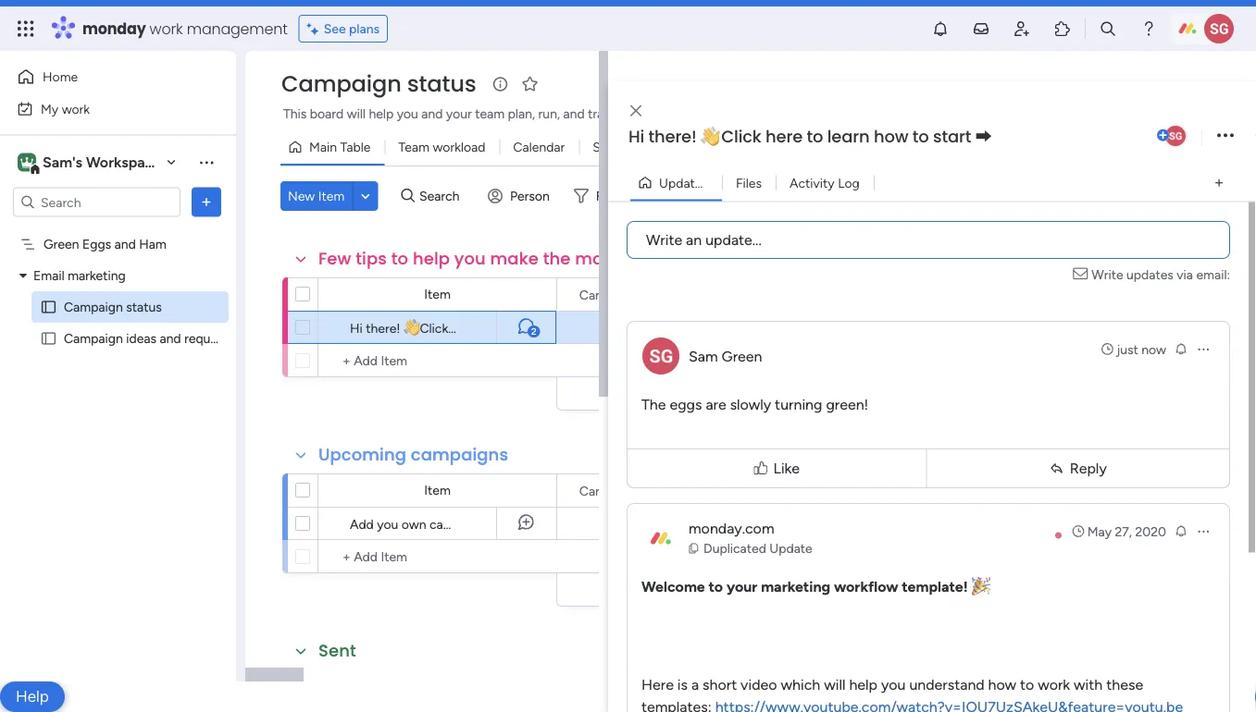 Task type: describe. For each thing, give the bounding box(es) containing it.
close image
[[630, 104, 642, 118]]

team
[[475, 106, 505, 122]]

list box containing green eggs and ham
[[0, 225, 236, 605]]

to left 2 button
[[480, 320, 493, 336]]

is
[[678, 676, 688, 693]]

ham
[[139, 237, 166, 252]]

add
[[350, 517, 374, 532]]

1 horizontal spatial your
[[620, 106, 646, 122]]

help image
[[1140, 19, 1158, 38]]

home
[[43, 69, 78, 85]]

and right 'run,'
[[563, 106, 585, 122]]

help for will
[[369, 106, 394, 122]]

1 horizontal spatial status
[[407, 69, 476, 100]]

new
[[288, 188, 315, 204]]

make
[[490, 247, 539, 271]]

envelope o image
[[1073, 264, 1092, 284]]

👋 inside field
[[701, 125, 717, 149]]

0 vertical spatial campaign status
[[281, 69, 476, 100]]

video
[[741, 676, 777, 693]]

there! inside field
[[649, 125, 697, 149]]

campaigns
[[411, 443, 508, 467]]

0 vertical spatial marketing
[[68, 268, 126, 284]]

the
[[543, 247, 571, 271]]

here
[[642, 676, 674, 693]]

0 horizontal spatial start
[[571, 320, 598, 336]]

0 vertical spatial green
[[44, 237, 79, 252]]

help for to
[[413, 247, 450, 271]]

are
[[706, 395, 726, 413]]

workspace options image
[[197, 153, 216, 172]]

sent
[[318, 640, 356, 663]]

just now link
[[1100, 340, 1167, 358]]

via
[[1177, 266, 1193, 282]]

🎉
[[972, 578, 986, 595]]

write updates via email:
[[1092, 266, 1230, 282]]

0 vertical spatial options image
[[1217, 124, 1234, 149]]

person
[[510, 188, 550, 204]]

2 horizontal spatial your
[[727, 578, 758, 595]]

table
[[340, 139, 371, 155]]

monday.com
[[689, 519, 774, 537]]

status
[[593, 139, 630, 155]]

upcoming
[[318, 443, 406, 467]]

welcome
[[642, 578, 705, 595]]

0 horizontal spatial click
[[420, 320, 448, 336]]

track
[[588, 106, 617, 122]]

filter button
[[566, 181, 654, 211]]

team workload button
[[385, 132, 499, 162]]

add to favorites image
[[521, 75, 539, 93]]

own
[[402, 517, 426, 532]]

sam green link
[[689, 347, 762, 365]]

2 button
[[496, 311, 556, 344]]

0 vertical spatial campaign
[[281, 69, 402, 100]]

write an update... button
[[627, 221, 1230, 259]]

1 vertical spatial ➡️
[[601, 320, 614, 336]]

caret down image
[[19, 269, 27, 282]]

email
[[33, 268, 64, 284]]

this board will help you and your team plan, run, and track your entire campaign's workflow in one workspace.
[[283, 106, 915, 122]]

see
[[324, 21, 346, 37]]

in
[[811, 106, 822, 122]]

an
[[686, 231, 702, 249]]

monday work management
[[82, 18, 288, 39]]

update
[[770, 541, 813, 556]]

and right 'ideas'
[[160, 331, 181, 347]]

0 horizontal spatial your
[[446, 106, 472, 122]]

status chart button
[[579, 132, 678, 162]]

write for write an update...
[[646, 231, 682, 249]]

/
[[711, 175, 716, 191]]

reply
[[1070, 460, 1107, 477]]

duplicated update
[[704, 541, 813, 556]]

0 horizontal spatial status
[[126, 299, 162, 315]]

Search in workspace field
[[39, 192, 155, 213]]

2020
[[1135, 524, 1167, 539]]

may
[[1088, 524, 1112, 539]]

this
[[283, 106, 307, 122]]

campaign for public board icon
[[64, 331, 123, 347]]

a
[[692, 676, 699, 693]]

status chart
[[593, 139, 664, 155]]

ideas
[[126, 331, 156, 347]]

1 + add item text field from the top
[[328, 350, 548, 372]]

hi inside field
[[629, 125, 644, 149]]

sam's workspace button
[[13, 147, 184, 178]]

help
[[16, 688, 49, 707]]

like
[[774, 460, 800, 477]]

workload
[[433, 139, 486, 155]]

few
[[318, 247, 351, 271]]

may 27, 2020 link
[[1071, 522, 1167, 541]]

my
[[41, 101, 59, 117]]

with
[[1074, 676, 1103, 693]]

1 vertical spatial there!
[[366, 320, 400, 336]]

Campaign status field
[[277, 69, 481, 100]]

0 horizontal spatial hi
[[350, 320, 363, 336]]

inbox image
[[972, 19, 991, 38]]

2 options image from the top
[[1196, 524, 1211, 539]]

you inside this board will help you and your team plan, run, and track your entire campaign's workflow in one workspace. button
[[397, 106, 418, 122]]

1 vertical spatial 👋
[[404, 320, 417, 336]]

reminder image
[[1174, 524, 1189, 538]]

:)
[[761, 247, 774, 271]]

public board image
[[40, 299, 57, 316]]

public board image
[[40, 330, 57, 348]]

work inside here is a short video which will help you understand how to work with these templates:
[[1038, 676, 1070, 693]]

updates
[[1127, 266, 1174, 282]]

chart
[[634, 139, 664, 155]]

item for upcoming
[[424, 483, 451, 499]]

filter
[[596, 188, 625, 204]]

the eggs are slowly turning green!
[[642, 395, 869, 413]]

see plans
[[324, 21, 380, 37]]

my work button
[[11, 94, 199, 124]]

Upcoming campaigns field
[[314, 443, 513, 468]]

template!
[[902, 578, 968, 595]]

updates / 2 button
[[630, 168, 727, 198]]

log
[[838, 175, 860, 191]]

2 + add item text field from the top
[[328, 546, 548, 568]]

eggs
[[82, 237, 111, 252]]

campaign's
[[686, 106, 752, 122]]

angle down image
[[361, 189, 370, 203]]

tips
[[356, 247, 387, 271]]

my work
[[41, 101, 90, 117]]

to inside here is a short video which will help you understand how to work with these templates:
[[1020, 676, 1034, 693]]

show board description image
[[489, 75, 512, 94]]

you inside here is a short video which will help you understand how to work with these templates:
[[881, 676, 906, 693]]

workspace
[[86, 154, 161, 171]]



Task type: locate. For each thing, give the bounding box(es) containing it.
2 inside button
[[531, 326, 537, 337]]

green
[[44, 237, 79, 252], [722, 347, 762, 365]]

1 vertical spatial 2
[[531, 326, 537, 337]]

your left team in the top of the page
[[446, 106, 472, 122]]

1 vertical spatial campaign
[[64, 299, 123, 315]]

write left 'an'
[[646, 231, 682, 249]]

templates:
[[642, 698, 712, 713]]

green up email
[[44, 237, 79, 252]]

options image down workspace options image
[[197, 193, 216, 212]]

email:
[[1197, 266, 1230, 282]]

1 vertical spatial how
[[527, 320, 552, 336]]

1 horizontal spatial options image
[[1217, 124, 1234, 149]]

options image up add view image
[[1217, 124, 1234, 149]]

team
[[398, 139, 430, 155]]

slowly
[[730, 395, 771, 413]]

0 horizontal spatial work
[[62, 101, 90, 117]]

work inside button
[[62, 101, 90, 117]]

green!
[[826, 395, 869, 413]]

0 horizontal spatial there!
[[366, 320, 400, 336]]

board
[[310, 106, 344, 122]]

select product image
[[17, 19, 35, 38]]

add view image
[[1215, 176, 1223, 190]]

learn
[[827, 125, 870, 149], [496, 320, 524, 336]]

1 horizontal spatial click
[[722, 125, 762, 149]]

1 horizontal spatial write
[[1092, 266, 1124, 282]]

1 vertical spatial item
[[424, 287, 451, 302]]

you right the add
[[377, 517, 398, 532]]

dapulse addbtn image
[[1157, 130, 1169, 142]]

2 vertical spatial work
[[1038, 676, 1070, 693]]

hi there! 👋  click here to learn how to start ➡️ down the in
[[629, 125, 992, 149]]

workflow left template!
[[834, 578, 899, 595]]

0 vertical spatial there!
[[649, 125, 697, 149]]

option
[[0, 228, 236, 231]]

1 horizontal spatial marketing
[[761, 578, 831, 595]]

2 horizontal spatial how
[[988, 676, 1017, 693]]

the
[[642, 395, 666, 413]]

help inside field
[[413, 247, 450, 271]]

plans
[[349, 21, 380, 37]]

0 horizontal spatial hi there! 👋  click here to learn how to start ➡️
[[350, 320, 614, 336]]

you up team
[[397, 106, 418, 122]]

how inside here is a short video which will help you understand how to work with these templates:
[[988, 676, 1017, 693]]

1 vertical spatial campaign status
[[64, 299, 162, 315]]

item
[[318, 188, 345, 204], [424, 287, 451, 302], [424, 483, 451, 499]]

1 vertical spatial marketing
[[761, 578, 831, 595]]

to down the in
[[807, 125, 823, 149]]

1 vertical spatial green
[[722, 347, 762, 365]]

0 vertical spatial learn
[[827, 125, 870, 149]]

1 horizontal spatial 2
[[720, 175, 727, 191]]

run,
[[538, 106, 560, 122]]

updates
[[659, 175, 708, 191]]

0 horizontal spatial how
[[527, 320, 552, 336]]

2 vertical spatial how
[[988, 676, 1017, 693]]

1 vertical spatial options image
[[197, 193, 216, 212]]

plan,
[[508, 106, 535, 122]]

0 vertical spatial hi
[[629, 125, 644, 149]]

2 down few tips to help you make the most of this template :) field
[[531, 326, 537, 337]]

will right board
[[347, 106, 366, 122]]

1 vertical spatial status
[[126, 299, 162, 315]]

new item
[[288, 188, 345, 204]]

0 vertical spatial help
[[369, 106, 394, 122]]

status up team in the top of the page
[[407, 69, 476, 100]]

2 vertical spatial campaign
[[64, 331, 123, 347]]

one
[[825, 106, 847, 122]]

1 vertical spatial start
[[571, 320, 598, 336]]

0 vertical spatial options image
[[1196, 342, 1211, 356]]

click left 2 button
[[420, 320, 448, 336]]

1 vertical spatial + add item text field
[[328, 546, 548, 568]]

1 vertical spatial here
[[451, 320, 477, 336]]

how down workspace.
[[874, 125, 909, 149]]

hi down tips
[[350, 320, 363, 336]]

requests
[[184, 331, 235, 347]]

Few tips to help you make the most of this template :) field
[[314, 247, 774, 271]]

you
[[397, 106, 418, 122], [454, 247, 486, 271], [377, 517, 398, 532], [881, 676, 906, 693]]

0 horizontal spatial here
[[451, 320, 477, 336]]

workflow inside button
[[755, 106, 808, 122]]

work
[[150, 18, 183, 39], [62, 101, 90, 117], [1038, 676, 1070, 693]]

marketing
[[68, 268, 126, 284], [761, 578, 831, 595]]

1 vertical spatial click
[[420, 320, 448, 336]]

apps image
[[1054, 19, 1072, 38]]

1 vertical spatial learn
[[496, 320, 524, 336]]

to
[[807, 125, 823, 149], [913, 125, 929, 149], [391, 247, 408, 271], [480, 320, 493, 336], [555, 320, 568, 336], [709, 578, 723, 595], [1020, 676, 1034, 693]]

marketing down eggs
[[68, 268, 126, 284]]

Sent field
[[314, 640, 361, 664]]

turning
[[775, 395, 823, 413]]

how inside field
[[874, 125, 909, 149]]

1 horizontal spatial work
[[150, 18, 183, 39]]

to left with
[[1020, 676, 1034, 693]]

options image
[[1217, 124, 1234, 149], [197, 193, 216, 212]]

1 vertical spatial options image
[[1196, 524, 1211, 539]]

write left updates at top
[[1092, 266, 1124, 282]]

invite members image
[[1013, 19, 1031, 38]]

1 horizontal spatial there!
[[649, 125, 697, 149]]

1 vertical spatial workflow
[[834, 578, 899, 595]]

marketing down update
[[761, 578, 831, 595]]

Search field
[[415, 183, 470, 209]]

1 horizontal spatial ➡️
[[975, 125, 992, 149]]

there! down tips
[[366, 320, 400, 336]]

write inside button
[[646, 231, 682, 249]]

2 vertical spatial item
[[424, 483, 451, 499]]

0 vertical spatial 👋
[[701, 125, 717, 149]]

0 vertical spatial here
[[766, 125, 803, 149]]

help right tips
[[413, 247, 450, 271]]

workspace image
[[20, 152, 33, 173]]

0 vertical spatial work
[[150, 18, 183, 39]]

0 horizontal spatial marketing
[[68, 268, 126, 284]]

search everything image
[[1099, 19, 1117, 38]]

entire
[[649, 106, 683, 122]]

1 horizontal spatial green
[[722, 347, 762, 365]]

27,
[[1115, 524, 1132, 539]]

to right tips
[[391, 247, 408, 271]]

0 vertical spatial item
[[318, 188, 345, 204]]

to down the
[[555, 320, 568, 336]]

1 horizontal spatial start
[[933, 125, 971, 149]]

sam
[[689, 347, 718, 365]]

your down duplicated
[[727, 578, 758, 595]]

to down duplicated
[[709, 578, 723, 595]]

1 horizontal spatial how
[[874, 125, 909, 149]]

campaign up board
[[281, 69, 402, 100]]

1 vertical spatial work
[[62, 101, 90, 117]]

status up 'ideas'
[[126, 299, 162, 315]]

options image
[[1196, 342, 1211, 356], [1196, 524, 1211, 539]]

most
[[575, 247, 619, 271]]

like button
[[631, 441, 923, 496]]

files button
[[722, 168, 776, 198]]

activity log button
[[776, 168, 874, 198]]

list box
[[0, 225, 236, 605]]

monday
[[82, 18, 146, 39]]

1 vertical spatial write
[[1092, 266, 1124, 282]]

2 inside button
[[720, 175, 727, 191]]

None field
[[575, 285, 682, 305], [575, 481, 682, 501], [575, 285, 682, 305], [575, 481, 682, 501]]

will
[[347, 106, 366, 122], [824, 676, 846, 693]]

work for my
[[62, 101, 90, 117]]

Hi there! 👋  Click here to learn how to start ➡️ field
[[624, 125, 1154, 149]]

0 horizontal spatial 👋
[[404, 320, 417, 336]]

upcoming campaigns
[[318, 443, 508, 467]]

0 vertical spatial click
[[722, 125, 762, 149]]

0 horizontal spatial 2
[[531, 326, 537, 337]]

update...
[[706, 231, 762, 249]]

0 vertical spatial 2
[[720, 175, 727, 191]]

0 horizontal spatial options image
[[197, 193, 216, 212]]

here inside field
[[766, 125, 803, 149]]

sam green image
[[1204, 14, 1234, 44]]

item inside new item button
[[318, 188, 345, 204]]

sam green image
[[1164, 124, 1188, 148]]

these
[[1107, 676, 1143, 693]]

notifications image
[[931, 19, 950, 38]]

you left understand
[[881, 676, 906, 693]]

team workload
[[398, 139, 486, 155]]

1 horizontal spatial hi there! 👋  click here to learn how to start ➡️
[[629, 125, 992, 149]]

campaign status up 'ideas'
[[64, 299, 162, 315]]

0 vertical spatial workflow
[[755, 106, 808, 122]]

hi there! 👋  click here to learn how to start ➡️ inside field
[[629, 125, 992, 149]]

help inside button
[[369, 106, 394, 122]]

sam's
[[43, 154, 82, 171]]

hi down close image
[[629, 125, 644, 149]]

1 horizontal spatial help
[[413, 247, 450, 271]]

work right my
[[62, 101, 90, 117]]

updates / 2
[[659, 175, 727, 191]]

1 horizontal spatial here
[[766, 125, 803, 149]]

campaign for public board image in the top left of the page
[[64, 299, 123, 315]]

reply button
[[931, 453, 1226, 484]]

which
[[781, 676, 820, 693]]

email marketing
[[33, 268, 126, 284]]

this
[[644, 247, 674, 271]]

0 horizontal spatial green
[[44, 237, 79, 252]]

write for write updates via email:
[[1092, 266, 1124, 282]]

0 horizontal spatial help
[[369, 106, 394, 122]]

1 horizontal spatial learn
[[827, 125, 870, 149]]

campaign
[[430, 517, 486, 532]]

here left 2 button
[[451, 320, 477, 336]]

sam green
[[689, 347, 762, 365]]

workflow
[[755, 106, 808, 122], [834, 578, 899, 595]]

hi
[[629, 125, 644, 149], [350, 320, 363, 336]]

this board will help you and your team plan, run, and track your entire campaign's workflow in one workspace. button
[[281, 103, 915, 125]]

understand
[[909, 676, 985, 693]]

work for monday
[[150, 18, 183, 39]]

main table button
[[281, 132, 385, 162]]

few tips to help you make the most of this template :)
[[318, 247, 774, 271]]

will inside button
[[347, 106, 366, 122]]

0 vertical spatial how
[[874, 125, 909, 149]]

0 vertical spatial start
[[933, 125, 971, 149]]

+ Add Item text field
[[328, 350, 548, 372], [328, 546, 548, 568]]

1 vertical spatial hi there! 👋  click here to learn how to start ➡️
[[350, 320, 614, 336]]

campaign down email marketing
[[64, 299, 123, 315]]

will right which
[[824, 676, 846, 693]]

dapulse drag 2 image
[[611, 377, 617, 398]]

0 vertical spatial will
[[347, 106, 366, 122]]

status
[[407, 69, 476, 100], [126, 299, 162, 315]]

click inside field
[[722, 125, 762, 149]]

eggs
[[670, 395, 702, 413]]

there! down entire
[[649, 125, 697, 149]]

work left with
[[1038, 676, 1070, 693]]

help inside here is a short video which will help you understand how to work with these templates:
[[849, 676, 878, 693]]

0 vertical spatial write
[[646, 231, 682, 249]]

v2 search image
[[401, 186, 415, 207]]

start inside field
[[933, 125, 971, 149]]

1 horizontal spatial workflow
[[834, 578, 899, 595]]

green right the sam
[[722, 347, 762, 365]]

new item button
[[281, 181, 352, 211]]

work right 'monday'
[[150, 18, 183, 39]]

start
[[933, 125, 971, 149], [571, 320, 598, 336]]

campaign right public board icon
[[64, 331, 123, 347]]

workflow left the in
[[755, 106, 808, 122]]

campaign ideas and requests
[[64, 331, 235, 347]]

1 vertical spatial help
[[413, 247, 450, 271]]

learn inside hi there! 👋  click here to learn how to start ➡️ field
[[827, 125, 870, 149]]

learn down "make"
[[496, 320, 524, 336]]

➡️ inside hi there! 👋  click here to learn how to start ➡️ field
[[975, 125, 992, 149]]

campaign
[[281, 69, 402, 100], [64, 299, 123, 315], [64, 331, 123, 347]]

item for few
[[424, 287, 451, 302]]

0 horizontal spatial write
[[646, 231, 682, 249]]

1 vertical spatial will
[[824, 676, 846, 693]]

hi there! 👋  click here to learn how to start ➡️
[[629, 125, 992, 149], [350, 320, 614, 336]]

main table
[[309, 139, 371, 155]]

workspace selection element
[[18, 151, 163, 175]]

management
[[187, 18, 288, 39]]

and
[[421, 106, 443, 122], [563, 106, 585, 122], [114, 237, 136, 252], [160, 331, 181, 347]]

options image right reminder image
[[1196, 524, 1211, 539]]

hi there! 👋  click here to learn how to start ➡️ down "make"
[[350, 320, 614, 336]]

0 horizontal spatial learn
[[496, 320, 524, 336]]

you inside few tips to help you make the most of this template :) field
[[454, 247, 486, 271]]

2 vertical spatial help
[[849, 676, 878, 693]]

you left "make"
[[454, 247, 486, 271]]

workspace image
[[18, 152, 36, 173]]

and left ham
[[114, 237, 136, 252]]

will inside here is a short video which will help you understand how to work with these templates:
[[824, 676, 846, 693]]

1 horizontal spatial 👋
[[701, 125, 717, 149]]

help
[[369, 106, 394, 122], [413, 247, 450, 271], [849, 676, 878, 693]]

0 vertical spatial hi there! 👋  click here to learn how to start ➡️
[[629, 125, 992, 149]]

how
[[874, 125, 909, 149], [527, 320, 552, 336], [988, 676, 1017, 693]]

and up team workload
[[421, 106, 443, 122]]

to down workspace.
[[913, 125, 929, 149]]

files
[[736, 175, 762, 191]]

duplicated
[[704, 541, 766, 556]]

0 vertical spatial ➡️
[[975, 125, 992, 149]]

how right understand
[[988, 676, 1017, 693]]

your right track
[[620, 106, 646, 122]]

options image right reminder icon
[[1196, 342, 1211, 356]]

sam's workspace
[[43, 154, 161, 171]]

add you own campaign
[[350, 517, 486, 532]]

just
[[1117, 341, 1139, 357]]

0 horizontal spatial ➡️
[[601, 320, 614, 336]]

campaign status down plans
[[281, 69, 476, 100]]

help right which
[[849, 676, 878, 693]]

see plans button
[[299, 15, 388, 43]]

reminder image
[[1174, 341, 1189, 356]]

1 options image from the top
[[1196, 342, 1211, 356]]

help down campaign status field
[[369, 106, 394, 122]]

1 horizontal spatial will
[[824, 676, 846, 693]]

activity log
[[790, 175, 860, 191]]

0 horizontal spatial campaign status
[[64, 299, 162, 315]]

help button
[[0, 682, 65, 713]]

0 vertical spatial status
[[407, 69, 476, 100]]

write
[[646, 231, 682, 249], [1092, 266, 1124, 282]]

here up activity
[[766, 125, 803, 149]]

1 vertical spatial hi
[[350, 320, 363, 336]]

2 right /
[[720, 175, 727, 191]]

learn down one
[[827, 125, 870, 149]]

2 horizontal spatial work
[[1038, 676, 1070, 693]]

click down campaign's
[[722, 125, 762, 149]]

how down few tips to help you make the most of this template :) field
[[527, 320, 552, 336]]

1 horizontal spatial campaign status
[[281, 69, 476, 100]]

0 horizontal spatial will
[[347, 106, 366, 122]]

0 horizontal spatial workflow
[[755, 106, 808, 122]]

main
[[309, 139, 337, 155]]



Task type: vqa. For each thing, say whether or not it's contained in the screenshot.
the right 👋
yes



